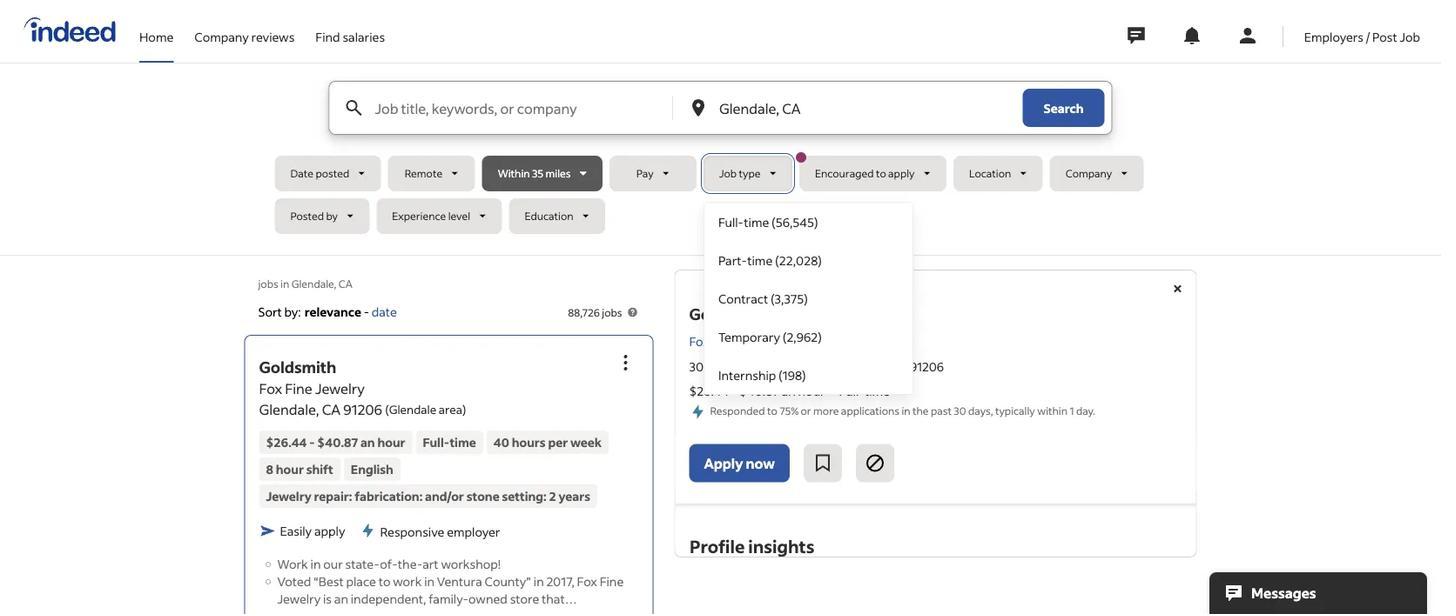 Task type: vqa. For each thing, say whether or not it's contained in the screenshot.
PROFILE (OPENS IN A NEW WINDOW) image
no



Task type: locate. For each thing, give the bounding box(es) containing it.
glendale,
[[291, 277, 337, 290], [836, 359, 889, 375], [259, 401, 319, 419]]

or
[[801, 404, 811, 418]]

1 vertical spatial full-
[[839, 384, 865, 399]]

jackson
[[748, 359, 794, 375]]

ca up $26.44 - $40.87 an hour
[[322, 401, 341, 419]]

1 vertical spatial apply
[[314, 524, 345, 539]]

company reviews link
[[194, 0, 295, 59]]

by
[[326, 209, 338, 223]]

0 vertical spatial jobs
[[258, 277, 278, 290]]

responsive
[[380, 524, 445, 540]]

fine inside goldsmith fox fine jewelry glendale, ca 91206 ( glendale area )
[[285, 380, 312, 398]]

"best
[[314, 574, 344, 590]]

0 horizontal spatial $26.44
[[266, 435, 307, 451]]

0 vertical spatial an
[[782, 384, 796, 399]]

$26.44 down 303
[[689, 384, 729, 399]]

company inside "link"
[[194, 29, 249, 44]]

company left reviews
[[194, 29, 249, 44]]

fox fine jewelry
[[689, 334, 782, 350]]

goldsmith down by:
[[259, 357, 337, 377]]

within
[[498, 167, 530, 180]]

1 horizontal spatial fine
[[600, 574, 624, 590]]

0 horizontal spatial hour
[[276, 462, 304, 478]]

2 horizontal spatial to
[[876, 167, 886, 180]]

1 horizontal spatial full-
[[718, 214, 744, 230]]

1 vertical spatial 91206
[[343, 401, 382, 419]]

1 vertical spatial job
[[719, 167, 737, 180]]

to up independent, in the bottom left of the page
[[379, 574, 391, 590]]

0 horizontal spatial goldsmith
[[259, 357, 337, 377]]

30
[[954, 404, 966, 418]]

(3,375)
[[771, 291, 808, 307]]

an down (198)
[[782, 384, 796, 399]]

fine up north
[[712, 334, 736, 350]]

1 horizontal spatial fox
[[577, 574, 597, 590]]

jewelry down goldsmith button
[[315, 380, 365, 398]]

2 vertical spatial fox
[[577, 574, 597, 590]]

0 horizontal spatial full-
[[423, 435, 450, 451]]

in
[[281, 277, 289, 290], [902, 404, 911, 418], [311, 556, 321, 572], [424, 574, 435, 590], [534, 574, 544, 590]]

posted by
[[290, 209, 338, 223]]

$26.44 for $26.44 - $40.87 an hour
[[266, 435, 307, 451]]

goldsmith up fox fine jewelry
[[689, 304, 767, 324]]

1 vertical spatial fox
[[259, 380, 282, 398]]

jewelry inside work in our state-of-the-art workshop! voted "best place to work in ventura county" in 2017, fox fine jewelry is an independent, family-owned store that…
[[277, 591, 321, 607]]

search
[[1044, 100, 1084, 116]]

- up the shift
[[309, 435, 315, 451]]

1 horizontal spatial 91206
[[910, 359, 944, 375]]

save this job image
[[813, 453, 833, 474]]

$26.44 up 8 hour shift
[[266, 435, 307, 451]]

1 horizontal spatial $26.44
[[689, 384, 729, 399]]

time up applications
[[865, 384, 890, 399]]

1 vertical spatial glendale,
[[836, 359, 889, 375]]

2 vertical spatial glendale,
[[259, 401, 319, 419]]

location
[[969, 167, 1011, 180]]

profile
[[689, 535, 745, 558]]

apply now
[[704, 455, 775, 473]]

by:
[[284, 304, 301, 320]]

to for apply
[[876, 167, 886, 180]]

experience level button
[[377, 199, 502, 234]]

2 vertical spatial to
[[379, 574, 391, 590]]

2 horizontal spatial fine
[[712, 334, 736, 350]]

full- down area
[[423, 435, 450, 451]]

0 vertical spatial to
[[876, 167, 886, 180]]

91206 for 303
[[910, 359, 944, 375]]

none search field containing search
[[275, 81, 1167, 395]]

family-
[[429, 591, 469, 607]]

education
[[525, 209, 574, 223]]

to inside 'popup button'
[[876, 167, 886, 180]]

0 vertical spatial $40.87
[[739, 384, 779, 399]]

area
[[439, 402, 462, 417]]

1 vertical spatial hour
[[378, 435, 406, 451]]

91206 left ( on the left of the page
[[343, 401, 382, 419]]

$40.87 down internship (198)
[[739, 384, 779, 399]]

employers
[[1305, 29, 1364, 44]]

apply
[[888, 167, 915, 180], [314, 524, 345, 539]]

fox up 303
[[689, 334, 710, 350]]

0 vertical spatial ca
[[339, 277, 353, 290]]

stone
[[467, 489, 500, 505]]

english
[[351, 462, 394, 478]]

1 vertical spatial an
[[361, 435, 375, 451]]

$40.87 up the shift
[[317, 435, 358, 451]]

encouraged to apply button
[[796, 152, 947, 192]]

ca up relevance
[[339, 277, 353, 290]]

jobs up sort
[[258, 277, 278, 290]]

1 vertical spatial to
[[767, 404, 778, 418]]

an inside work in our state-of-the-art workshop! voted "best place to work in ventura county" in 2017, fox fine jewelry is an independent, family-owned store that…
[[334, 591, 348, 607]]

1 vertical spatial fine
[[285, 380, 312, 398]]

1 horizontal spatial job
[[1400, 29, 1421, 44]]

glendale, down goldsmith button
[[259, 401, 319, 419]]

remote
[[405, 167, 443, 180]]

encouraged
[[815, 167, 874, 180]]

goldsmith
[[689, 304, 767, 324], [259, 357, 337, 377]]

in left the
[[902, 404, 911, 418]]

2 vertical spatial full-
[[423, 435, 450, 451]]

type
[[739, 167, 761, 180]]

job left type
[[719, 167, 737, 180]]

glendale, inside goldsmith fox fine jewelry glendale, ca 91206 ( glendale area )
[[259, 401, 319, 419]]

home link
[[139, 0, 174, 59]]

goldsmith inside goldsmith fox fine jewelry glendale, ca 91206 ( glendale area )
[[259, 357, 337, 377]]

time left (56,545)
[[744, 214, 769, 230]]

0 vertical spatial fine
[[712, 334, 736, 350]]

home
[[139, 29, 174, 44]]

full- up part-
[[718, 214, 744, 230]]

0 horizontal spatial fine
[[285, 380, 312, 398]]

0 vertical spatial goldsmith
[[689, 304, 767, 324]]

0 horizontal spatial 91206
[[343, 401, 382, 419]]

messages
[[1252, 585, 1317, 603]]

years
[[559, 489, 591, 505]]

an
[[782, 384, 796, 399], [361, 435, 375, 451], [334, 591, 348, 607]]

an up english
[[361, 435, 375, 451]]

post
[[1373, 29, 1398, 44]]

an right is
[[334, 591, 348, 607]]

91206 up the
[[910, 359, 944, 375]]

apply inside 'popup button'
[[888, 167, 915, 180]]

303 north jackson street, glendale, ca 91206
[[689, 359, 944, 375]]

account image
[[1237, 25, 1258, 46]]

2 horizontal spatial hour
[[798, 384, 825, 399]]

menu containing full-time (56,545)
[[704, 202, 914, 395]]

easily apply
[[280, 524, 345, 539]]

$40.87
[[739, 384, 779, 399], [317, 435, 358, 451]]

fox right 2017,
[[577, 574, 597, 590]]

1 horizontal spatial hour
[[378, 435, 406, 451]]

apply right 'encouraged'
[[888, 167, 915, 180]]

hour down ( on the left of the page
[[378, 435, 406, 451]]

8 hour shift
[[266, 462, 333, 478]]

75%
[[780, 404, 799, 418]]

1 vertical spatial ca
[[891, 359, 908, 375]]

temporary
[[718, 329, 780, 345]]

full- for full-time
[[423, 435, 450, 451]]

fox fine jewelry link
[[689, 333, 798, 351]]

pay
[[637, 167, 654, 180]]

full-time (56,545)
[[718, 214, 818, 230]]

1 horizontal spatial apply
[[888, 167, 915, 180]]

$40.87 for $26.44 - $40.87 an hour - full-time
[[739, 384, 779, 399]]

glendale, up sort by: relevance - date
[[291, 277, 337, 290]]

full-
[[718, 214, 744, 230], [839, 384, 865, 399], [423, 435, 450, 451]]

time up 'contract (3,375)' on the top of page
[[748, 253, 773, 268]]

time inside part-time (22,028) link
[[748, 253, 773, 268]]

0 vertical spatial hour
[[798, 384, 825, 399]]

0 vertical spatial full-
[[718, 214, 744, 230]]

88,726
[[568, 306, 600, 319]]

91206 for goldsmith
[[343, 401, 382, 419]]

(22,028)
[[775, 253, 822, 268]]

ca for 303
[[891, 359, 908, 375]]

ca up responded to 75% or more applications in the past 30 days, typically within 1 day.
[[891, 359, 908, 375]]

typically
[[995, 404, 1035, 418]]

to
[[876, 167, 886, 180], [767, 404, 778, 418], [379, 574, 391, 590]]

to inside work in our state-of-the-art workshop! voted "best place to work in ventura county" in 2017, fox fine jewelry is an independent, family-owned store that…
[[379, 574, 391, 590]]

1 horizontal spatial an
[[361, 435, 375, 451]]

0 vertical spatial 91206
[[910, 359, 944, 375]]

glendale, for 303
[[836, 359, 889, 375]]

1 horizontal spatial company
[[1066, 167, 1112, 180]]

0 horizontal spatial to
[[379, 574, 391, 590]]

full- up applications
[[839, 384, 865, 399]]

job actions menu is collapsed image
[[615, 353, 636, 374]]

workshop!
[[441, 556, 501, 572]]

40 hours per week
[[494, 435, 602, 451]]

2 horizontal spatial full-
[[839, 384, 865, 399]]

time inside "full-time (56,545)" link
[[744, 214, 769, 230]]

find
[[316, 29, 340, 44]]

0 horizontal spatial company
[[194, 29, 249, 44]]

to left 75%
[[767, 404, 778, 418]]

0 horizontal spatial an
[[334, 591, 348, 607]]

jewelry down voted
[[277, 591, 321, 607]]

the-
[[398, 556, 423, 572]]

None search field
[[275, 81, 1167, 395]]

education button
[[509, 199, 605, 234]]

find salaries
[[316, 29, 385, 44]]

art
[[423, 556, 439, 572]]

- left date
[[364, 304, 369, 320]]

time for part-time (22,028)
[[748, 253, 773, 268]]

2 horizontal spatial fox
[[689, 334, 710, 350]]

company down search "button"
[[1066, 167, 1112, 180]]

in up by:
[[281, 277, 289, 290]]

part-
[[718, 253, 748, 268]]

jewelry down 8 hour shift
[[266, 489, 312, 505]]

time down )
[[450, 435, 476, 451]]

is
[[323, 591, 332, 607]]

/
[[1366, 29, 1370, 44]]

menu
[[704, 202, 914, 395]]

setting:
[[502, 489, 547, 505]]

1 horizontal spatial goldsmith
[[689, 304, 767, 324]]

fox down goldsmith button
[[259, 380, 282, 398]]

hour up or
[[798, 384, 825, 399]]

hour
[[798, 384, 825, 399], [378, 435, 406, 451], [276, 462, 304, 478]]

messages unread count 0 image
[[1125, 18, 1148, 53]]

company for company reviews
[[194, 29, 249, 44]]

2 vertical spatial fine
[[600, 574, 624, 590]]

1 horizontal spatial to
[[767, 404, 778, 418]]

0 horizontal spatial $40.87
[[317, 435, 358, 451]]

1 vertical spatial $40.87
[[317, 435, 358, 451]]

$26.44
[[689, 384, 729, 399], [266, 435, 307, 451]]

to right 'encouraged'
[[876, 167, 886, 180]]

company inside popup button
[[1066, 167, 1112, 180]]

0 vertical spatial fox
[[689, 334, 710, 350]]

goldsmith button
[[259, 357, 337, 377]]

level
[[448, 209, 470, 223]]

2
[[549, 489, 556, 505]]

an for $26.44 - $40.87 an hour
[[361, 435, 375, 451]]

jobs left help icon
[[602, 306, 622, 319]]

303
[[689, 359, 710, 375]]

0 vertical spatial $26.44
[[689, 384, 729, 399]]

1 vertical spatial $26.44
[[266, 435, 307, 451]]

apply up the our
[[314, 524, 345, 539]]

2 vertical spatial ca
[[322, 401, 341, 419]]

goldsmith for goldsmith fox fine jewelry glendale, ca 91206 ( glendale area )
[[259, 357, 337, 377]]

employers / post job link
[[1305, 0, 1421, 59]]

messages button
[[1210, 573, 1428, 615]]

0 vertical spatial company
[[194, 29, 249, 44]]

in down the art
[[424, 574, 435, 590]]

2 vertical spatial an
[[334, 591, 348, 607]]

location button
[[954, 156, 1043, 192]]

time for full-time
[[450, 435, 476, 451]]

0 horizontal spatial fox
[[259, 380, 282, 398]]

91206 inside goldsmith fox fine jewelry glendale, ca 91206 ( glendale area )
[[343, 401, 382, 419]]

2 horizontal spatial an
[[782, 384, 796, 399]]

1 vertical spatial company
[[1066, 167, 1112, 180]]

fox
[[689, 334, 710, 350], [259, 380, 282, 398], [577, 574, 597, 590]]

work in our state-of-the-art workshop! voted "best place to work in ventura county" in 2017, fox fine jewelry is an independent, family-owned store that…
[[277, 556, 624, 607]]

hour right 8
[[276, 462, 304, 478]]

job type button
[[704, 156, 792, 192]]

jobs
[[258, 277, 278, 290], [602, 306, 622, 319]]

jobs in glendale, ca
[[258, 277, 353, 290]]

fine right 2017,
[[600, 574, 624, 590]]

ca inside goldsmith fox fine jewelry glendale, ca 91206 ( glendale area )
[[322, 401, 341, 419]]

insights
[[748, 535, 814, 558]]

fine down goldsmith button
[[285, 380, 312, 398]]

job right post
[[1400, 29, 1421, 44]]

hour for $26.44 - $40.87 an hour
[[378, 435, 406, 451]]

glendale, up applications
[[836, 359, 889, 375]]

1 horizontal spatial $40.87
[[739, 384, 779, 399]]

0 horizontal spatial job
[[719, 167, 737, 180]]

1 horizontal spatial jobs
[[602, 306, 622, 319]]

date
[[372, 304, 397, 320]]

1 vertical spatial goldsmith
[[259, 357, 337, 377]]

easily
[[280, 524, 312, 539]]

0 vertical spatial apply
[[888, 167, 915, 180]]



Task type: describe. For each thing, give the bounding box(es) containing it.
internship
[[718, 368, 776, 383]]

remote button
[[388, 156, 475, 192]]

ca for goldsmith
[[322, 401, 341, 419]]

to for 75%
[[767, 404, 778, 418]]

shift
[[306, 462, 333, 478]]

hours
[[512, 435, 546, 451]]

date posted button
[[275, 156, 381, 192]]

notifications unread count 0 image
[[1182, 25, 1203, 46]]

- up the responded
[[732, 384, 737, 399]]

an for $26.44 - $40.87 an hour - full-time
[[782, 384, 796, 399]]

full-time (56,545) link
[[705, 203, 913, 241]]

time for full-time (56,545)
[[744, 214, 769, 230]]

company reviews
[[194, 29, 295, 44]]

past
[[931, 404, 952, 418]]

place
[[346, 574, 376, 590]]

street,
[[797, 359, 834, 375]]

$40.87 for $26.44 - $40.87 an hour
[[317, 435, 358, 451]]

employer
[[447, 524, 500, 540]]

(
[[385, 402, 389, 417]]

county"
[[485, 574, 531, 590]]

in left 2017,
[[534, 574, 544, 590]]

1 vertical spatial jobs
[[602, 306, 622, 319]]

company for company
[[1066, 167, 1112, 180]]

search: Job title, keywords, or company text field
[[371, 82, 672, 134]]

(198)
[[779, 368, 806, 383]]

work
[[393, 574, 422, 590]]

0 vertical spatial glendale,
[[291, 277, 337, 290]]

internship (198)
[[718, 368, 806, 383]]

goldsmith fox fine jewelry glendale, ca 91206 ( glendale area )
[[259, 357, 466, 419]]

independent,
[[351, 591, 426, 607]]

fine inside work in our state-of-the-art workshop! voted "best place to work in ventura county" in 2017, fox fine jewelry is an independent, family-owned store that…
[[600, 574, 624, 590]]

salaries
[[343, 29, 385, 44]]

fox inside goldsmith fox fine jewelry glendale, ca 91206 ( glendale area )
[[259, 380, 282, 398]]

part-time (22,028)
[[718, 253, 822, 268]]

pay button
[[610, 156, 697, 192]]

miles
[[546, 167, 571, 180]]

the
[[913, 404, 929, 418]]

goldsmith for goldsmith
[[689, 304, 767, 324]]

temporary (2,962)
[[718, 329, 822, 345]]

0 horizontal spatial apply
[[314, 524, 345, 539]]

0 vertical spatial job
[[1400, 29, 1421, 44]]

close job details image
[[1168, 279, 1188, 300]]

store
[[510, 591, 539, 607]]

company button
[[1050, 156, 1144, 192]]

reviews
[[251, 29, 295, 44]]

day.
[[1076, 404, 1096, 418]]

sort
[[258, 304, 282, 320]]

responsive employer
[[380, 524, 500, 540]]

menu inside search box
[[704, 202, 914, 395]]

jewelry inside goldsmith fox fine jewelry glendale, ca 91206 ( glendale area )
[[315, 380, 365, 398]]

experience
[[392, 209, 446, 223]]

repair:
[[314, 489, 352, 505]]

2017,
[[547, 574, 575, 590]]

2 vertical spatial hour
[[276, 462, 304, 478]]

posted by button
[[275, 199, 370, 234]]

days,
[[968, 404, 993, 418]]

north
[[713, 359, 746, 375]]

jewelry repair: fabrication: and/or stone setting: 2 years
[[266, 489, 591, 505]]

within 35 miles
[[498, 167, 571, 180]]

our
[[323, 556, 343, 572]]

within 35 miles button
[[482, 156, 603, 192]]

glendale, for goldsmith
[[259, 401, 319, 419]]

full- for full-time (56,545)
[[718, 214, 744, 230]]

(2,962)
[[783, 329, 822, 345]]

work
[[277, 556, 308, 572]]

that…
[[542, 591, 577, 607]]

find salaries link
[[316, 0, 385, 59]]

responded
[[710, 404, 765, 418]]

0 horizontal spatial jobs
[[258, 277, 278, 290]]

applications
[[841, 404, 900, 418]]

contract (3,375)
[[718, 291, 808, 307]]

not interested image
[[865, 453, 886, 474]]

$26.44 - $40.87 an hour
[[266, 435, 406, 451]]

and/or
[[425, 489, 464, 505]]

- up the more
[[831, 384, 837, 399]]

part-time (22,028) link
[[705, 241, 913, 280]]

date posted
[[290, 167, 349, 180]]

date
[[290, 167, 314, 180]]

1
[[1070, 404, 1074, 418]]

hour for $26.44 - $40.87 an hour - full-time
[[798, 384, 825, 399]]

fox inside work in our state-of-the-art workshop! voted "best place to work in ventura county" in 2017, fox fine jewelry is an independent, family-owned store that…
[[577, 574, 597, 590]]

job inside dropdown button
[[719, 167, 737, 180]]

owned
[[469, 591, 508, 607]]

date link
[[372, 304, 397, 320]]

help icon image
[[626, 306, 640, 320]]

)
[[462, 402, 466, 417]]

$26.44 - $40.87 an hour - full-time
[[689, 384, 890, 399]]

experience level
[[392, 209, 470, 223]]

ventura
[[437, 574, 482, 590]]

contract
[[718, 291, 768, 307]]

apply now button
[[689, 445, 790, 483]]

sort by: relevance - date
[[258, 304, 397, 320]]

posted
[[316, 167, 349, 180]]

in left the our
[[311, 556, 321, 572]]

per
[[548, 435, 568, 451]]

state-
[[345, 556, 380, 572]]

of-
[[380, 556, 398, 572]]

Edit location text field
[[716, 82, 988, 134]]

posted
[[290, 209, 324, 223]]

$26.44 for $26.44 - $40.87 an hour - full-time
[[689, 384, 729, 399]]

full-time
[[423, 435, 476, 451]]

encouraged to apply
[[815, 167, 915, 180]]

jewelry up jackson
[[739, 334, 782, 350]]



